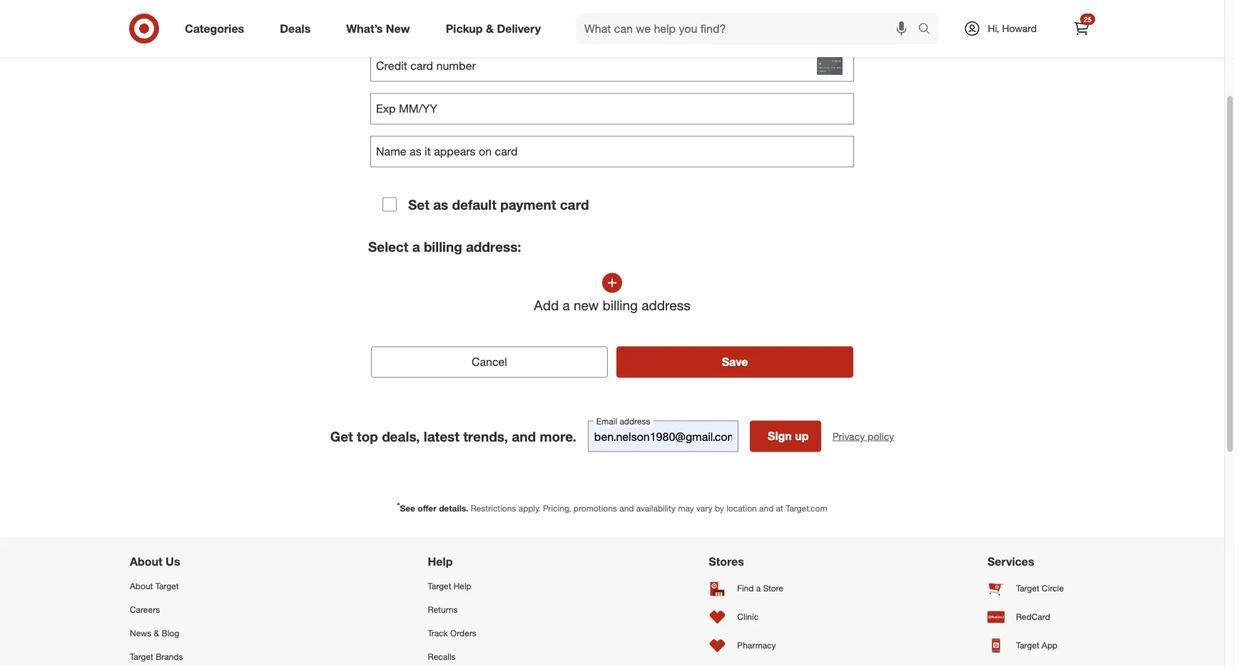 Task type: vqa. For each thing, say whether or not it's contained in the screenshot.
Shipping within the the Shipping details Estimated ship dimensions: 6.88 inches length x 9.09 inches width x 19.76 inches height Estimated ship weight: 1.202 pounds
no



Task type: describe. For each thing, give the bounding box(es) containing it.
address:
[[466, 239, 521, 255]]

target.com
[[786, 503, 828, 514]]

app
[[1042, 640, 1058, 651]]

what's new link
[[334, 13, 428, 44]]

deals,
[[382, 428, 420, 444]]

add a new billing address
[[534, 297, 691, 314]]

pricing,
[[543, 503, 571, 514]]

track orders link
[[428, 622, 519, 645]]

privacy policy
[[833, 430, 894, 443]]

news & blog link
[[130, 622, 238, 645]]

a for select
[[412, 239, 420, 255]]

trends,
[[463, 428, 508, 444]]

find a store
[[737, 583, 784, 594]]

apply.
[[519, 503, 541, 514]]

save
[[722, 355, 748, 369]]

what's
[[346, 21, 383, 35]]

location
[[727, 503, 757, 514]]

target app
[[1016, 640, 1058, 651]]

track
[[428, 628, 448, 639]]

redcard
[[1016, 612, 1050, 622]]

Credit or debit card radio
[[374, 0, 388, 9]]

clinic link
[[709, 603, 797, 631]]

pharmacy link
[[709, 631, 797, 660]]

target app link
[[988, 631, 1095, 660]]

search
[[912, 23, 946, 37]]

see
[[400, 503, 415, 514]]

target circle link
[[988, 574, 1095, 603]]

blog
[[162, 628, 179, 639]]

promotions
[[574, 503, 617, 514]]

*
[[397, 501, 400, 510]]

latest
[[424, 428, 459, 444]]

What can we help you find? suggestions appear below search field
[[576, 13, 922, 44]]

availability
[[636, 503, 676, 514]]

0 vertical spatial billing
[[424, 239, 462, 255]]

payment
[[500, 196, 556, 213]]

25
[[1084, 15, 1092, 24]]

careers
[[130, 604, 160, 615]]

about target link
[[130, 574, 238, 598]]

pickup
[[446, 21, 483, 35]]

more.
[[540, 428, 576, 444]]

about us
[[130, 554, 180, 568]]

a for add
[[563, 297, 570, 314]]

deals
[[280, 21, 311, 35]]

at
[[776, 503, 783, 514]]

& for pickup
[[486, 21, 494, 35]]

0 horizontal spatial help
[[428, 554, 453, 568]]

get
[[330, 428, 353, 444]]

redcard link
[[988, 603, 1095, 631]]

find a store link
[[709, 574, 797, 603]]

recalls
[[428, 652, 456, 662]]

target brands link
[[130, 645, 238, 667]]

about for about target
[[130, 581, 153, 591]]

* see offer details. restrictions apply. pricing, promotions and availability may vary by location and at target.com
[[397, 501, 828, 514]]

pickup & delivery
[[446, 21, 541, 35]]

default
[[452, 196, 497, 213]]

by
[[715, 503, 724, 514]]

search button
[[912, 13, 946, 47]]

find
[[737, 583, 754, 594]]

select
[[368, 239, 409, 255]]

careers link
[[130, 598, 238, 622]]

1 horizontal spatial card
[[560, 196, 589, 213]]

target help link
[[428, 574, 519, 598]]

may
[[678, 503, 694, 514]]

orders
[[450, 628, 477, 639]]

vary
[[697, 503, 713, 514]]

select a billing address:
[[368, 239, 521, 255]]

pickup & delivery link
[[434, 13, 559, 44]]

howard
[[1002, 22, 1037, 35]]

pharmacy
[[737, 640, 776, 651]]



Task type: locate. For each thing, give the bounding box(es) containing it.
target for target app
[[1016, 640, 1040, 651]]

& right pickup
[[486, 21, 494, 35]]

details.
[[439, 503, 468, 514]]

0 horizontal spatial a
[[412, 239, 420, 255]]

target brands
[[130, 652, 183, 662]]

& inside 'link'
[[486, 21, 494, 35]]

set as default payment card
[[408, 196, 589, 213]]

2 horizontal spatial and
[[759, 503, 774, 514]]

policy
[[868, 430, 894, 443]]

returns
[[428, 604, 458, 615]]

sign up button
[[750, 421, 821, 452]]

help up returns link
[[454, 581, 472, 591]]

billing right new at the left top of the page
[[603, 297, 638, 314]]

hi,
[[988, 22, 1000, 35]]

&
[[486, 21, 494, 35], [154, 628, 159, 639]]

returns link
[[428, 598, 519, 622]]

as
[[433, 196, 448, 213]]

target
[[155, 581, 179, 591], [428, 581, 451, 591], [1016, 583, 1040, 594], [1016, 640, 1040, 651], [130, 652, 153, 662]]

ebt card
[[394, 17, 441, 31]]

target help
[[428, 581, 472, 591]]

us
[[166, 554, 180, 568]]

news
[[130, 628, 151, 639]]

0 horizontal spatial card
[[418, 17, 441, 31]]

categories link
[[173, 13, 262, 44]]

None checkbox
[[383, 197, 397, 212]]

new
[[574, 297, 599, 314]]

add
[[534, 297, 559, 314]]

target inside target help link
[[428, 581, 451, 591]]

help
[[428, 554, 453, 568], [454, 581, 472, 591]]

what's new
[[346, 21, 410, 35]]

a right find
[[756, 583, 761, 594]]

1 vertical spatial help
[[454, 581, 472, 591]]

2 horizontal spatial a
[[756, 583, 761, 594]]

services
[[988, 554, 1034, 568]]

card inside tab
[[418, 17, 441, 31]]

stores
[[709, 554, 744, 568]]

a right select
[[412, 239, 420, 255]]

& for news
[[154, 628, 159, 639]]

brands
[[156, 652, 183, 662]]

sign
[[768, 429, 792, 443]]

0 vertical spatial card
[[418, 17, 441, 31]]

card right payment
[[560, 196, 589, 213]]

target inside target app "link"
[[1016, 640, 1040, 651]]

hi, howard
[[988, 22, 1037, 35]]

target down us
[[155, 581, 179, 591]]

target for target help
[[428, 581, 451, 591]]

target left app
[[1016, 640, 1040, 651]]

recalls link
[[428, 645, 519, 667]]

ebt
[[394, 17, 415, 31]]

0 vertical spatial about
[[130, 554, 162, 568]]

card
[[418, 17, 441, 31], [560, 196, 589, 213]]

target inside about target link
[[155, 581, 179, 591]]

0 horizontal spatial and
[[512, 428, 536, 444]]

a for find
[[756, 583, 761, 594]]

1 horizontal spatial a
[[563, 297, 570, 314]]

privacy policy link
[[833, 429, 894, 444]]

store
[[763, 583, 784, 594]]

address
[[642, 297, 691, 314]]

2 about from the top
[[130, 581, 153, 591]]

billing
[[424, 239, 462, 255], [603, 297, 638, 314]]

sign up
[[768, 429, 809, 443]]

ebt card tab
[[394, 16, 441, 33]]

up
[[795, 429, 809, 443]]

target inside target circle link
[[1016, 583, 1040, 594]]

offer
[[418, 503, 437, 514]]

restrictions
[[471, 503, 516, 514]]

about target
[[130, 581, 179, 591]]

get top deals, latest trends, and more.
[[330, 428, 576, 444]]

1 vertical spatial billing
[[603, 297, 638, 314]]

deals link
[[268, 13, 328, 44]]

a
[[412, 239, 420, 255], [563, 297, 570, 314], [756, 583, 761, 594]]

0 horizontal spatial billing
[[424, 239, 462, 255]]

1 horizontal spatial and
[[620, 503, 634, 514]]

save button
[[617, 347, 853, 378]]

and left at on the bottom right
[[759, 503, 774, 514]]

track orders
[[428, 628, 477, 639]]

circle
[[1042, 583, 1064, 594]]

target up returns
[[428, 581, 451, 591]]

new
[[386, 21, 410, 35]]

cancel
[[472, 355, 507, 369]]

0 vertical spatial help
[[428, 554, 453, 568]]

0 vertical spatial a
[[412, 239, 420, 255]]

cancel button
[[371, 347, 608, 378]]

target for target circle
[[1016, 583, 1040, 594]]

1 vertical spatial a
[[563, 297, 570, 314]]

billing down 'as'
[[424, 239, 462, 255]]

None text field
[[370, 136, 854, 168]]

target left circle
[[1016, 583, 1040, 594]]

None telephone field
[[370, 93, 854, 125]]

target inside target brands link
[[130, 652, 153, 662]]

a right add
[[563, 297, 570, 314]]

about up careers
[[130, 581, 153, 591]]

target circle
[[1016, 583, 1064, 594]]

privacy
[[833, 430, 865, 443]]

news & blog
[[130, 628, 179, 639]]

about up the about target
[[130, 554, 162, 568]]

and left availability
[[620, 503, 634, 514]]

target down 'news'
[[130, 652, 153, 662]]

1 vertical spatial &
[[154, 628, 159, 639]]

top
[[357, 428, 378, 444]]

1 horizontal spatial &
[[486, 21, 494, 35]]

about for about us
[[130, 554, 162, 568]]

& left the blog
[[154, 628, 159, 639]]

0 vertical spatial &
[[486, 21, 494, 35]]

None text field
[[588, 421, 738, 452]]

set
[[408, 196, 430, 213]]

clinic
[[737, 612, 759, 622]]

EBT card radio
[[374, 18, 388, 32]]

categories
[[185, 21, 244, 35]]

1 vertical spatial card
[[560, 196, 589, 213]]

target for target brands
[[130, 652, 153, 662]]

1 vertical spatial about
[[130, 581, 153, 591]]

help up target help
[[428, 554, 453, 568]]

delivery
[[497, 21, 541, 35]]

2 vertical spatial a
[[756, 583, 761, 594]]

0 horizontal spatial &
[[154, 628, 159, 639]]

1 horizontal spatial billing
[[603, 297, 638, 314]]

None telephone field
[[370, 50, 854, 82]]

and left more.
[[512, 428, 536, 444]]

1 about from the top
[[130, 554, 162, 568]]

card right ebt
[[418, 17, 441, 31]]

25 link
[[1066, 13, 1098, 44]]

1 horizontal spatial help
[[454, 581, 472, 591]]



